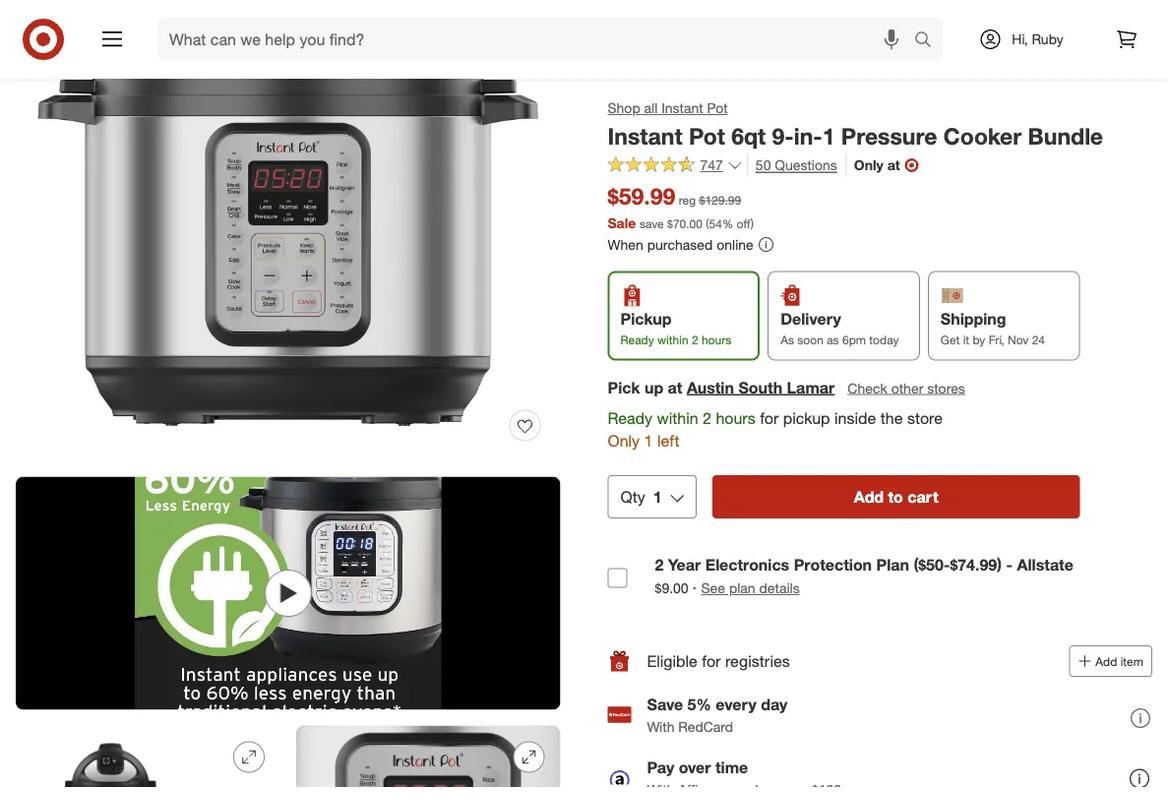 Task type: describe. For each thing, give the bounding box(es) containing it.
1 vertical spatial for
[[702, 652, 721, 671]]

cooker
[[944, 122, 1022, 150]]

2 inside ready within 2 hours for pickup inside the store only 1 left
[[703, 408, 711, 428]]

with
[[647, 718, 675, 735]]

online
[[717, 236, 754, 253]]

add item button
[[1069, 646, 1152, 677]]

eligible
[[647, 652, 698, 671]]

2 inside the 2 year electronics protection plan ($50-$74.99) - allstate $9.00 · see plan details
[[655, 556, 664, 575]]

What can we help you find? suggestions appear below search field
[[157, 18, 919, 61]]

up
[[645, 378, 663, 397]]

allstate
[[1017, 556, 1074, 575]]

cart
[[908, 487, 938, 506]]

south
[[739, 378, 783, 397]]

50
[[756, 157, 771, 174]]

shop all instant pot instant pot 6qt 9-in-1 pressure cooker bundle
[[608, 99, 1103, 150]]

$
[[667, 216, 673, 231]]

1 horizontal spatial at
[[887, 157, 900, 174]]

year
[[668, 556, 701, 575]]

shop
[[608, 99, 640, 117]]

redcard
[[678, 718, 733, 735]]

within inside pickup ready within 2 hours
[[657, 332, 688, 347]]

reg
[[679, 193, 696, 208]]

$59.99 reg $129.99 sale save $ 70.00 ( 54 % off )
[[608, 183, 754, 231]]

off
[[737, 216, 751, 231]]

pickup ready within 2 hours
[[621, 309, 731, 347]]

see
[[701, 580, 725, 597]]

save
[[640, 216, 664, 231]]

plan
[[876, 556, 909, 575]]

over
[[679, 758, 711, 778]]

left
[[657, 431, 680, 450]]

get
[[941, 332, 960, 347]]

eligible for registries
[[647, 652, 790, 671]]

all
[[644, 99, 658, 117]]

2 vertical spatial 1
[[653, 487, 662, 506]]

747
[[700, 157, 723, 174]]

bundle
[[1028, 122, 1103, 150]]

questions
[[775, 157, 837, 174]]

registries
[[725, 652, 790, 671]]

6qt
[[731, 122, 766, 150]]

delivery
[[781, 309, 841, 328]]

ruby
[[1032, 31, 1064, 48]]

pick
[[608, 378, 640, 397]]

stores
[[927, 379, 965, 397]]

every
[[716, 695, 757, 715]]

9-
[[772, 122, 794, 150]]

pick up at austin south lamar
[[608, 378, 835, 397]]

instant pot 6qt 9-in-1 pressure cooker bundle, 4 of 7 image
[[296, 726, 560, 788]]

by
[[973, 332, 985, 347]]

($50-
[[914, 556, 950, 575]]

pickup
[[783, 408, 830, 428]]

2 year electronics protection plan ($50-$74.99) - allstate $9.00 · see plan details
[[655, 556, 1074, 597]]

0 vertical spatial only
[[854, 157, 884, 174]]

hours inside pickup ready within 2 hours
[[702, 332, 731, 347]]

1 vertical spatial at
[[668, 378, 682, 397]]

pay
[[647, 758, 674, 778]]

it
[[963, 332, 969, 347]]

for inside ready within 2 hours for pickup inside the store only 1 left
[[760, 408, 779, 428]]

hours inside ready within 2 hours for pickup inside the store only 1 left
[[716, 408, 756, 428]]

search
[[905, 32, 953, 51]]

austin
[[687, 378, 734, 397]]

ready inside ready within 2 hours for pickup inside the store only 1 left
[[608, 408, 653, 428]]

$59.99
[[608, 183, 675, 210]]

pay over time
[[647, 758, 748, 778]]

0 vertical spatial pot
[[707, 99, 728, 117]]

5%
[[688, 695, 711, 715]]

time
[[715, 758, 748, 778]]

ready inside pickup ready within 2 hours
[[621, 332, 654, 347]]



Task type: locate. For each thing, give the bounding box(es) containing it.
0 vertical spatial add
[[854, 487, 884, 506]]

1 vertical spatial instant
[[608, 122, 683, 150]]

add for add to cart
[[854, 487, 884, 506]]

pressure
[[841, 122, 937, 150]]

add for add item
[[1096, 654, 1117, 669]]

austin south lamar button
[[687, 376, 835, 399]]

save
[[647, 695, 683, 715]]

add to cart
[[854, 487, 938, 506]]

(
[[706, 216, 709, 231]]

today
[[869, 332, 899, 347]]

$129.99
[[699, 193, 741, 208]]

qty 1
[[621, 487, 662, 506]]

)
[[751, 216, 754, 231]]

hours down the pick up at austin south lamar
[[716, 408, 756, 428]]

1 vertical spatial hours
[[716, 408, 756, 428]]

54
[[709, 216, 722, 231]]

0 horizontal spatial only
[[608, 431, 640, 450]]

0 vertical spatial at
[[887, 157, 900, 174]]

747 link
[[608, 154, 743, 178]]

0 vertical spatial 1
[[822, 122, 835, 150]]

24
[[1032, 332, 1045, 347]]

save 5% every day with redcard
[[647, 695, 788, 735]]

only down the pressure
[[854, 157, 884, 174]]

as
[[827, 332, 839, 347]]

plan
[[729, 580, 755, 597]]

qty
[[621, 487, 645, 506]]

store
[[907, 408, 943, 428]]

0 horizontal spatial for
[[702, 652, 721, 671]]

for right eligible
[[702, 652, 721, 671]]

0 vertical spatial instant
[[662, 99, 703, 117]]

add left item
[[1096, 654, 1117, 669]]

soon
[[797, 332, 824, 347]]

check
[[848, 379, 887, 397]]

1 vertical spatial ready
[[608, 408, 653, 428]]

1 up questions
[[822, 122, 835, 150]]

0 vertical spatial for
[[760, 408, 779, 428]]

·
[[692, 578, 697, 597]]

only left left
[[608, 431, 640, 450]]

lamar
[[787, 378, 835, 397]]

add to cart button
[[712, 475, 1080, 519]]

2 up austin
[[692, 332, 698, 347]]

within
[[657, 332, 688, 347], [657, 408, 698, 428]]

1 horizontal spatial 2
[[692, 332, 698, 347]]

6pm
[[842, 332, 866, 347]]

sale
[[608, 214, 636, 231]]

instant down all
[[608, 122, 683, 150]]

pot
[[707, 99, 728, 117], [689, 122, 725, 150]]

shipping
[[941, 309, 1006, 328]]

-
[[1006, 556, 1013, 575]]

instant pot 6qt 9-in-1 pressure cooker bundle, 3 of 7 image
[[16, 726, 280, 788]]

1 vertical spatial within
[[657, 408, 698, 428]]

0 horizontal spatial at
[[668, 378, 682, 397]]

$9.00
[[655, 580, 689, 597]]

purchased
[[647, 236, 713, 253]]

other
[[891, 379, 924, 397]]

1 horizontal spatial only
[[854, 157, 884, 174]]

1 left left
[[644, 431, 653, 450]]

ready down pick
[[608, 408, 653, 428]]

see plan details button
[[701, 579, 800, 598]]

0 vertical spatial hours
[[702, 332, 731, 347]]

at right up on the right of page
[[668, 378, 682, 397]]

protection
[[794, 556, 872, 575]]

item
[[1121, 654, 1144, 669]]

check other stores
[[848, 379, 965, 397]]

None checkbox
[[608, 568, 627, 588]]

0 vertical spatial ready
[[621, 332, 654, 347]]

pickup
[[621, 309, 672, 328]]

2
[[692, 332, 698, 347], [703, 408, 711, 428], [655, 556, 664, 575]]

2 inside pickup ready within 2 hours
[[692, 332, 698, 347]]

1 vertical spatial only
[[608, 431, 640, 450]]

%
[[722, 216, 733, 231]]

1 horizontal spatial for
[[760, 408, 779, 428]]

1 horizontal spatial add
[[1096, 654, 1117, 669]]

fri,
[[989, 332, 1005, 347]]

1 vertical spatial pot
[[689, 122, 725, 150]]

hours up the pick up at austin south lamar
[[702, 332, 731, 347]]

instant pot 6qt 9-in-1 pressure cooker bundle, 2 of 7, play video image
[[16, 477, 560, 710]]

2 horizontal spatial 2
[[703, 408, 711, 428]]

70.00
[[673, 216, 703, 231]]

for
[[760, 408, 779, 428], [702, 652, 721, 671]]

within up left
[[657, 408, 698, 428]]

details
[[759, 580, 800, 597]]

2 down austin
[[703, 408, 711, 428]]

search button
[[905, 18, 953, 65]]

ready down pickup
[[621, 332, 654, 347]]

check other stores button
[[847, 377, 966, 399]]

day
[[761, 695, 788, 715]]

hours
[[702, 332, 731, 347], [716, 408, 756, 428]]

the
[[881, 408, 903, 428]]

electronics
[[705, 556, 789, 575]]

for down austin south lamar button
[[760, 408, 779, 428]]

1 vertical spatial 2
[[703, 408, 711, 428]]

0 horizontal spatial 2
[[655, 556, 664, 575]]

in-
[[794, 122, 822, 150]]

hi,
[[1012, 31, 1028, 48]]

shipping get it by fri, nov 24
[[941, 309, 1045, 347]]

1 right qty
[[653, 487, 662, 506]]

delivery as soon as 6pm today
[[781, 309, 899, 347]]

1 vertical spatial 1
[[644, 431, 653, 450]]

hi, ruby
[[1012, 31, 1064, 48]]

at down the pressure
[[887, 157, 900, 174]]

instant right all
[[662, 99, 703, 117]]

1 inside ready within 2 hours for pickup inside the store only 1 left
[[644, 431, 653, 450]]

within down pickup
[[657, 332, 688, 347]]

0 vertical spatial 2
[[692, 332, 698, 347]]

add left to
[[854, 487, 884, 506]]

0 vertical spatial within
[[657, 332, 688, 347]]

inside
[[835, 408, 876, 428]]

within inside ready within 2 hours for pickup inside the store only 1 left
[[657, 408, 698, 428]]

when
[[608, 236, 643, 253]]

add item
[[1096, 654, 1144, 669]]

50 questions link
[[747, 154, 837, 177]]

to
[[888, 487, 903, 506]]

instant pot 6qt 9-in-1 pressure cooker bundle, 1 of 7 image
[[16, 0, 560, 461]]

when purchased online
[[608, 236, 754, 253]]

nov
[[1008, 332, 1029, 347]]

2 vertical spatial 2
[[655, 556, 664, 575]]

only inside ready within 2 hours for pickup inside the store only 1 left
[[608, 431, 640, 450]]

ready within 2 hours for pickup inside the store only 1 left
[[608, 408, 943, 450]]

0 horizontal spatial add
[[854, 487, 884, 506]]

1 inside shop all instant pot instant pot 6qt 9-in-1 pressure cooker bundle
[[822, 122, 835, 150]]

2 left year
[[655, 556, 664, 575]]

$74.99)
[[950, 556, 1002, 575]]

1
[[822, 122, 835, 150], [644, 431, 653, 450], [653, 487, 662, 506]]

as
[[781, 332, 794, 347]]

at
[[887, 157, 900, 174], [668, 378, 682, 397]]

1 vertical spatial add
[[1096, 654, 1117, 669]]



Task type: vqa. For each thing, say whether or not it's contained in the screenshot.
Oster
no



